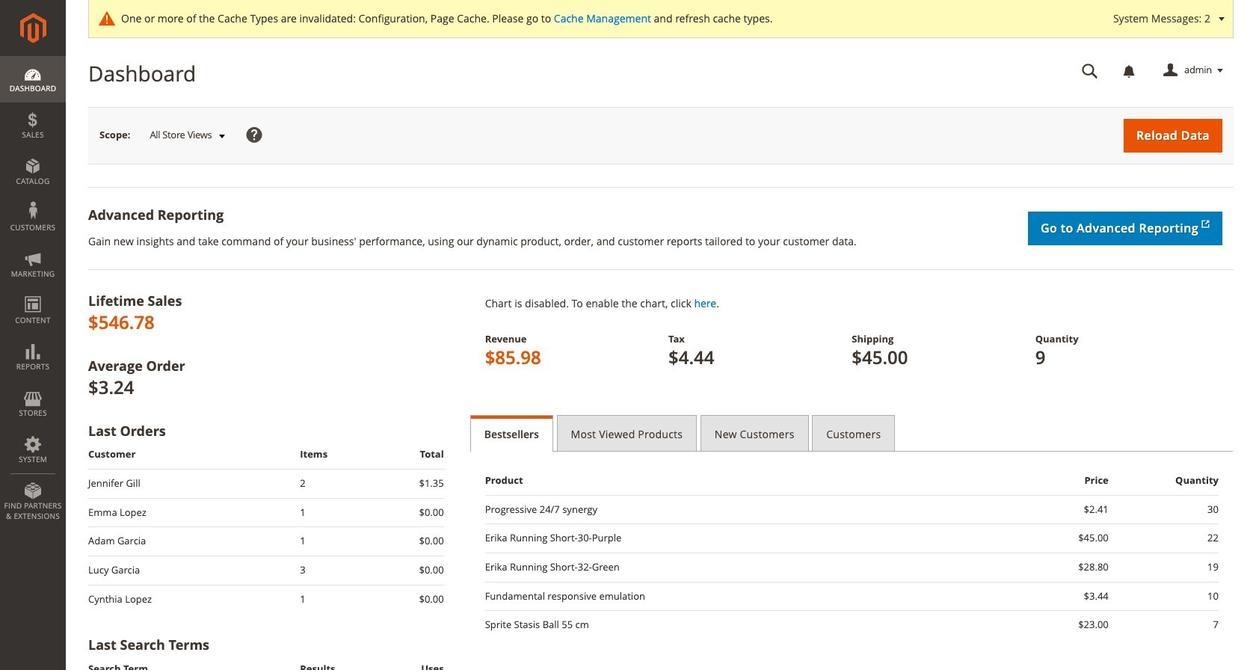 Task type: locate. For each thing, give the bounding box(es) containing it.
menu bar
[[0, 56, 66, 529]]

None text field
[[1072, 58, 1110, 84]]

tab list
[[470, 415, 1235, 452]]



Task type: describe. For each thing, give the bounding box(es) containing it.
magento admin panel image
[[20, 13, 46, 43]]



